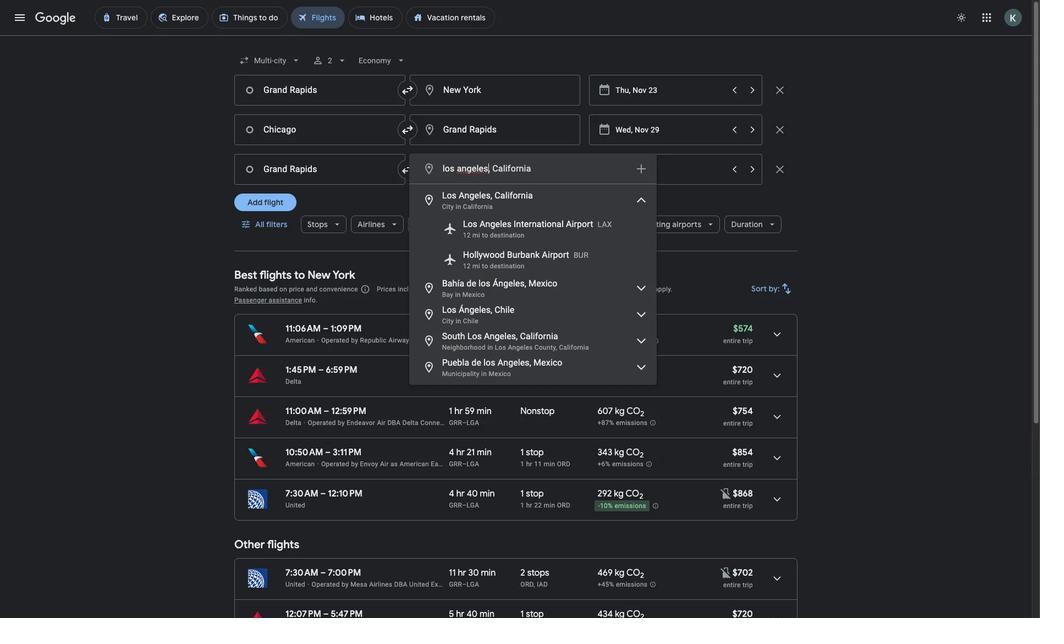 Task type: locate. For each thing, give the bounding box(es) containing it.
california
[[492, 163, 531, 174], [495, 190, 533, 201], [463, 203, 493, 211], [520, 331, 558, 342], [559, 344, 589, 352]]

add flight
[[248, 198, 284, 207]]

1 mi from the top
[[473, 232, 480, 239]]

by down 12:59 pm
[[338, 419, 345, 427]]

0 vertical spatial 720 us dollars text field
[[733, 365, 753, 376]]

trip for $754
[[743, 420, 753, 427]]

0 vertical spatial destination
[[490, 232, 525, 239]]

21
[[467, 447, 475, 458]]

min right the 21
[[477, 447, 492, 458]]

flight details. leaves gerald r. ford international airport at 7:30 am on thursday, november 23 and arrives at laguardia airport at 7:00 pm on thursday, november 23. image
[[764, 566, 791, 592]]

lga inside 5 hr 14 min grr – lga
[[467, 378, 479, 386]]

0 vertical spatial nonstop
[[521, 323, 555, 334]]

2 button
[[308, 47, 352, 74]]

1 vertical spatial 11
[[449, 568, 456, 579]]

6:59 pm
[[326, 365, 357, 376]]

angeles, inside los angeles, california city in california
[[459, 190, 493, 201]]

12 down price
[[463, 232, 471, 239]]

dba for 11:00 am – 12:59 pm
[[388, 419, 401, 427]]

– inside 1:45 pm – 6:59 pm delta
[[318, 365, 324, 376]]

grr down total duration 4 hr 40 min. element
[[449, 502, 462, 509]]

stop inside 1 stop 1 hr 22 min ord
[[526, 489, 544, 500]]

as for 4 hr 21 min
[[391, 460, 398, 468]]

entire inside '$574 entire trip'
[[723, 337, 741, 345]]

trip inside '$574 entire trip'
[[743, 337, 753, 345]]

stop inside 1 stop 1 hr 3 min msp
[[526, 365, 544, 376]]

6 lga from the top
[[467, 581, 479, 589]]

2 inside 2 popup button
[[328, 56, 333, 65]]

endeavor
[[347, 419, 375, 427]]

1 vertical spatial angeles,
[[484, 331, 518, 342]]

co for 469
[[627, 568, 640, 579]]

2 mi from the top
[[473, 262, 480, 270]]

loading results progress bar
[[0, 35, 1032, 37]]

kg for 469
[[615, 568, 625, 579]]

868 US dollars text field
[[733, 489, 753, 500]]

343 kg co 2
[[598, 447, 644, 460]]

2 destination from the top
[[490, 262, 525, 270]]

3 right south
[[466, 323, 471, 334]]

2 1 stop flight. element from the top
[[521, 447, 544, 460]]

0 vertical spatial angeles
[[480, 219, 512, 229]]

2 inside 469 kg co 2
[[640, 571, 644, 581]]

1 entire trip from the top
[[723, 502, 753, 510]]

0 vertical spatial los
[[479, 278, 491, 289]]

lax
[[598, 220, 612, 229]]

united inside 7:30 am – 12:10 pm united
[[286, 502, 305, 509]]

0 vertical spatial 11
[[534, 460, 542, 468]]

los up price popup button
[[442, 190, 457, 201]]

grr for 5 hr 14 min
[[449, 378, 462, 386]]

list box containing los angeles, california
[[409, 184, 657, 385]]

duration
[[731, 220, 763, 229]]

main content
[[234, 260, 798, 618]]

angeles, inside puebla de los angeles, mexico municipality in mexico
[[498, 358, 531, 368]]

0 vertical spatial swap origin and destination. image
[[401, 84, 414, 97]]

hr left 30
[[458, 568, 466, 579]]

de inside puebla de los angeles, mexico municipality in mexico
[[472, 358, 481, 368]]

12:59 pm
[[331, 406, 366, 417]]

1 horizontal spatial and
[[598, 286, 610, 293]]

lga down total duration 2 hr 3 min. element
[[467, 337, 479, 344]]

new
[[308, 268, 331, 282]]

1 down 'south los angeles, california neighborhood in los angeles county, california'
[[521, 365, 524, 376]]

los for ángeles,
[[442, 305, 457, 315]]

entire inside $754 entire trip
[[723, 420, 741, 427]]

american down 10:50 am
[[286, 460, 315, 468]]

operated down leaves gerald r. ford international airport at 11:00 am on thursday, november 23 and arrives at laguardia airport at 12:59 pm on thursday, november 23. element
[[308, 419, 336, 427]]

grr inside "1 hr 59 min grr – lga"
[[449, 419, 462, 427]]

lga for 21
[[467, 460, 479, 468]]

los right +
[[479, 278, 491, 289]]

grr
[[449, 337, 462, 344], [449, 378, 462, 386], [449, 419, 462, 427], [449, 460, 462, 468], [449, 502, 462, 509], [449, 581, 462, 589]]

convenience
[[319, 286, 358, 293]]

angeles down los angeles, california city in california
[[480, 219, 512, 229]]

7:30 am inside 7:30 am – 12:10 pm united
[[286, 489, 318, 500]]

departure text field up departure text box
[[616, 75, 725, 105]]

co inside kg co 2
[[626, 365, 640, 376]]

1 4 from the top
[[449, 447, 454, 458]]

1 vertical spatial stop
[[526, 447, 544, 458]]

2 - from the top
[[598, 502, 600, 510]]

kg inside 469 kg co 2
[[615, 568, 625, 579]]

entire inside $854 entire trip
[[723, 461, 741, 469]]

in
[[456, 203, 461, 211], [455, 291, 461, 299], [456, 317, 461, 325], [488, 344, 493, 352], [481, 370, 487, 378]]

1 vertical spatial 4
[[449, 489, 454, 500]]

grr up puebla
[[449, 337, 462, 344]]

city for los angeles, california
[[442, 203, 454, 211]]

destination inside hollywood burbank airport bur 12 mi to destination
[[490, 262, 525, 270]]

2 inside prices include required taxes + fees for 2 passengers. optional charges and bag fees may apply. passenger assistance
[[499, 286, 503, 293]]

lga inside "1 hr 59 min grr – lga"
[[467, 419, 479, 427]]

0 vertical spatial eagle
[[455, 337, 472, 344]]

7:30 am for 7:30 am – 7:00 pm
[[286, 568, 318, 579]]

this price for this flight doesn't include overhead bin access. if you need a carry-on bag, use the bags filter to update prices. image
[[720, 487, 733, 500], [720, 566, 733, 580]]

1 - from the top
[[598, 337, 600, 345]]

-10% emissions
[[598, 502, 646, 510]]

stop up 22
[[526, 489, 544, 500]]

grr inside 2 hr 3 min grr – lga
[[449, 337, 462, 344]]

kg inside 292 kg co 2
[[614, 489, 624, 500]]

airports
[[672, 220, 702, 229]]

0 vertical spatial stop
[[526, 365, 544, 376]]

0 vertical spatial 4
[[449, 447, 454, 458]]

2 inside kg co 2
[[640, 368, 644, 378]]

4 lga from the top
[[467, 460, 479, 468]]

11 up 1 stop 1 hr 22 min ord
[[534, 460, 542, 468]]

to inside hollywood burbank airport bur 12 mi to destination
[[482, 262, 488, 270]]

de up municipality
[[472, 358, 481, 368]]

1 vertical spatial 720 us dollars text field
[[733, 609, 753, 618]]

3 trip from the top
[[743, 420, 753, 427]]

los inside bahía de los ángeles, mexico bay in mexico
[[479, 278, 491, 289]]

mexico left the for in the left top of the page
[[463, 291, 485, 299]]

0 vertical spatial air
[[377, 419, 386, 427]]

lga
[[467, 337, 479, 344], [467, 378, 479, 386], [467, 419, 479, 427], [467, 460, 479, 468], [467, 502, 479, 509], [467, 581, 479, 589]]

1 hr 59 min grr – lga
[[449, 406, 492, 427]]

in up price popup button
[[456, 203, 461, 211]]

0 vertical spatial entire trip
[[723, 502, 753, 510]]

flights up based
[[260, 268, 292, 282]]

hr inside 11 hr 30 min grr – lga
[[458, 568, 466, 579]]

5 lga from the top
[[467, 502, 479, 509]]

co up the +33% emissions
[[626, 365, 640, 376]]

connecting
[[628, 220, 671, 229]]

– right departure time: 7:30 am. text field
[[320, 489, 326, 500]]

1 vertical spatial destination
[[490, 262, 525, 270]]

trip for $720
[[743, 379, 753, 386]]

los for angeles
[[463, 219, 478, 229]]

4 for 4 hr 40 min
[[449, 489, 454, 500]]

1 vertical spatial chile
[[463, 317, 479, 325]]

1 lga from the top
[[467, 337, 479, 344]]

by down '1:09 pm'
[[351, 337, 358, 344]]

nonstop flight. element up county,
[[521, 323, 555, 336]]

1 horizontal spatial 3
[[534, 378, 538, 386]]

min inside 2 hr 3 min grr – lga
[[473, 323, 488, 334]]

2 this price for this flight doesn't include overhead bin access. if you need a carry-on bag, use the bags filter to update prices. image from the top
[[720, 566, 733, 580]]

by:
[[769, 284, 780, 294]]

854 US dollars text field
[[733, 447, 753, 458]]

airlines inside main content
[[369, 581, 393, 589]]

12 down hollywood
[[463, 262, 471, 270]]

1 stop flight. element up 1 stop 1 hr 22 min ord
[[521, 447, 544, 460]]

Departure time: 1:45 PM. text field
[[286, 365, 316, 376]]

2 12 from the top
[[463, 262, 471, 270]]

emissions button
[[555, 216, 617, 233]]

fees right +
[[473, 286, 487, 293]]

los for angeles,
[[484, 358, 495, 368]]

ranked
[[234, 286, 257, 293]]

– inside 5 hr 14 min grr – lga
[[462, 378, 467, 386]]

remove flight from grand rapids to new york on thu, nov 23 image
[[774, 84, 787, 97]]

co for 343
[[626, 447, 640, 458]]

1 720 us dollars text field from the top
[[733, 365, 753, 376]]

607
[[598, 406, 613, 417]]

1 inside "1 hr 59 min grr – lga"
[[449, 406, 452, 417]]

lga down 14
[[467, 378, 479, 386]]

chile down bahía de los ángeles, mexico bay in mexico
[[495, 305, 515, 315]]

ord for 292
[[557, 502, 571, 509]]

0 vertical spatial ord
[[557, 460, 571, 468]]

2 trip from the top
[[743, 379, 753, 386]]

None text field
[[234, 75, 405, 106], [410, 75, 581, 106], [234, 114, 405, 145], [410, 114, 581, 145], [234, 75, 405, 106], [410, 75, 581, 106], [234, 114, 405, 145], [410, 114, 581, 145]]

3
[[466, 323, 471, 334], [534, 378, 538, 386]]

2
[[328, 56, 333, 65], [499, 286, 503, 293], [449, 323, 454, 334], [640, 368, 644, 378], [640, 409, 644, 419], [640, 451, 644, 460], [640, 492, 643, 501], [521, 568, 525, 579], [640, 571, 644, 581]]

1 destination from the top
[[490, 232, 525, 239]]

trip down 754 us dollars text field
[[743, 420, 753, 427]]

connecting airports button
[[621, 211, 720, 238]]

leaves gerald r. ford international airport at 1:45 pm on thursday, november 23 and arrives at laguardia airport at 6:59 pm on thursday, november 23. element
[[286, 365, 357, 376]]

1 vertical spatial ángeles,
[[459, 305, 493, 315]]

times button
[[504, 216, 551, 233]]

los inside puebla de los angeles, mexico municipality in mexico
[[484, 358, 495, 368]]

min inside 11 hr 30 min grr – lga
[[481, 568, 496, 579]]

envoy
[[360, 460, 378, 468]]

1 nonstop from the top
[[521, 323, 555, 334]]

angeles up puebla de los angeles, mexico option
[[508, 344, 533, 352]]

0 horizontal spatial eagle
[[431, 460, 448, 468]]

mesa
[[351, 581, 367, 589]]

1 vertical spatial 12
[[463, 262, 471, 270]]

lga for 14
[[467, 378, 479, 386]]

min inside 4 hr 21 min grr – lga
[[477, 447, 492, 458]]

1 12 from the top
[[463, 232, 471, 239]]

delta down departure time: 11:00 am. "text box"
[[286, 419, 302, 427]]

None text field
[[234, 154, 405, 185]]

0 vertical spatial city
[[442, 203, 454, 211]]

$720 entire trip
[[723, 365, 753, 386]]

entire down the $574
[[723, 337, 741, 345]]

kg
[[614, 365, 624, 376], [615, 406, 625, 417], [615, 447, 624, 458], [614, 489, 624, 500], [615, 568, 625, 579]]

1 vertical spatial city
[[442, 317, 454, 325]]

lga inside 4 hr 21 min grr – lga
[[467, 460, 479, 468]]

eagle up puebla
[[455, 337, 472, 344]]

2 vertical spatial ord
[[521, 581, 534, 589]]

0 horizontal spatial 11
[[449, 568, 456, 579]]

1 vertical spatial mi
[[473, 262, 480, 270]]

4 inside 4 hr 21 min grr – lga
[[449, 447, 454, 458]]

airlines button
[[351, 211, 404, 238]]

2 vertical spatial angeles,
[[498, 358, 531, 368]]

entire down $702 text field
[[723, 582, 741, 589]]

2 stop from the top
[[526, 447, 544, 458]]

0 horizontal spatial 3
[[466, 323, 471, 334]]

airport
[[566, 219, 593, 229], [542, 250, 569, 260]]

1 vertical spatial nonstop
[[521, 406, 555, 417]]

kg inside 343 kg co 2
[[615, 447, 624, 458]]

american up puebla
[[424, 337, 453, 344]]

0 vertical spatial 12
[[463, 232, 471, 239]]

3 1 stop flight. element from the top
[[521, 489, 544, 501]]

angeles, down los ángeles, chile city in chile
[[484, 331, 518, 342]]

2 entire trip from the top
[[723, 582, 753, 589]]

1 vertical spatial flights
[[267, 538, 299, 552]]

– inside 4 hr 40 min grr – lga
[[462, 502, 467, 509]]

filters
[[266, 220, 288, 229]]

1 vertical spatial los
[[484, 358, 495, 368]]

hr
[[456, 323, 464, 334], [456, 365, 465, 376], [526, 378, 533, 386], [455, 406, 463, 417], [456, 447, 465, 458], [526, 460, 533, 468], [456, 489, 465, 500], [526, 502, 533, 509], [458, 568, 466, 579]]

grr for 4 hr 21 min
[[449, 460, 462, 468]]

1 fees from the left
[[473, 286, 487, 293]]

0 vertical spatial airport
[[566, 219, 593, 229]]

total duration 4 hr 21 min. element
[[449, 447, 521, 460]]

grr inside 11 hr 30 min grr – lga
[[449, 581, 462, 589]]

lga inside 2 hr 3 min grr – lga
[[467, 337, 479, 344]]

1 nonstop flight. element from the top
[[521, 323, 555, 336]]

1 1 stop flight. element from the top
[[521, 365, 544, 377]]

and
[[306, 286, 318, 293], [598, 286, 610, 293]]

,
[[534, 581, 535, 589]]

– inside 4 hr 21 min grr – lga
[[462, 460, 467, 468]]

angeles, inside 'south los angeles, california neighborhood in los angeles county, california'
[[484, 331, 518, 342]]

– right departure time: 7:30 am. text box
[[320, 568, 326, 579]]

city inside los ángeles, chile city in chile
[[442, 317, 454, 325]]

lga inside 4 hr 40 min grr – lga
[[467, 502, 479, 509]]

air for 3:11 pm
[[380, 460, 389, 468]]

airport left the bur
[[542, 250, 569, 260]]

leaves gerald r. ford international airport at 12:07 pm on thursday, november 23 and arrives at laguardia airport at 5:47 pm on thursday, november 23. element
[[286, 609, 363, 618]]

kg up +87% emissions
[[615, 406, 625, 417]]

price button
[[456, 216, 500, 233]]

trip down $868
[[743, 502, 753, 510]]

hollywood
[[463, 250, 505, 260]]

bag
[[612, 286, 623, 293]]

min inside 5 hr 14 min grr – lga
[[477, 365, 492, 376]]

change appearance image
[[948, 4, 975, 31]]

12
[[463, 232, 471, 239], [463, 262, 471, 270]]

puebla
[[442, 358, 469, 368]]

1 7:30 am from the top
[[286, 489, 318, 500]]

grr down "total duration 4 hr 21 min." element
[[449, 460, 462, 468]]

trip for $574
[[743, 337, 753, 345]]

4 hr 40 min grr – lga
[[449, 489, 495, 509]]

1 stop from the top
[[526, 365, 544, 376]]

kg inside 607 kg co 2
[[615, 406, 625, 417]]

– down "total duration 4 hr 21 min." element
[[462, 460, 467, 468]]

4 trip from the top
[[743, 461, 753, 469]]

de for puebla
[[472, 358, 481, 368]]

1 vertical spatial 3
[[534, 378, 538, 386]]

grr for 2 hr 3 min
[[449, 337, 462, 344]]

1 entire from the top
[[723, 337, 741, 345]]

eagle left 4 hr 21 min grr – lga
[[431, 460, 448, 468]]

airlines right mesa at bottom
[[369, 581, 393, 589]]

layover (1 of 2) is a 5 hr 28 min layover at o'hare international airport in chicago. layover (2 of 2) is a 1 hr 34 min layover at dulles international airport in washington. element
[[521, 580, 592, 589]]

leaves gerald r. ford international airport at 7:30 am on thursday, november 23 and arrives at laguardia airport at 7:00 pm on thursday, november 23. element
[[286, 568, 361, 579]]

– left arrival time: 3:11 pm. text box
[[325, 447, 331, 458]]

trip inside $754 entire trip
[[743, 420, 753, 427]]

0 vertical spatial ángeles,
[[493, 278, 527, 289]]

720 US dollars text field
[[733, 365, 753, 376], [733, 609, 753, 618]]

2 nonstop flight. element from the top
[[521, 406, 555, 419]]

american
[[286, 337, 315, 344], [424, 337, 453, 344], [286, 460, 315, 468], [400, 460, 429, 468]]

hr for 2 hr 3 min
[[456, 323, 464, 334]]

– down total duration 2 hr 3 min. element
[[462, 337, 467, 344]]

2 4 from the top
[[449, 489, 454, 500]]

1 vertical spatial angeles
[[508, 344, 533, 352]]

11 up express
[[449, 568, 456, 579]]

united left express
[[409, 581, 429, 589]]

0 vertical spatial chile
[[495, 305, 515, 315]]

4 left 40
[[449, 489, 454, 500]]

1 vertical spatial nonstop flight. element
[[521, 406, 555, 419]]

ord inside 1 stop 1 hr 22 min ord
[[557, 502, 571, 509]]

leaves gerald r. ford international airport at 7:30 am on thursday, november 23 and arrives at laguardia airport at 12:10 pm on thursday, november 23. element
[[286, 489, 363, 500]]

and left the bag
[[598, 286, 610, 293]]

0 vertical spatial airlines
[[358, 220, 385, 229]]

destination down 'times' at the top of page
[[490, 232, 525, 239]]

entire down the '$720'
[[723, 379, 741, 386]]

2 stops ord , iad
[[521, 568, 549, 589]]

in up south
[[456, 317, 461, 325]]

3 grr from the top
[[449, 419, 462, 427]]

operated for 3:11 pm
[[321, 460, 349, 468]]

1 city from the top
[[442, 203, 454, 211]]

iad
[[537, 581, 548, 589]]

1 vertical spatial airport
[[542, 250, 569, 260]]

0 horizontal spatial as
[[391, 460, 398, 468]]

4 entire from the top
[[723, 461, 741, 469]]

min inside 4 hr 40 min grr – lga
[[480, 489, 495, 500]]

kg co 2
[[612, 365, 644, 378]]

total duration 11 hr 30 min. element
[[449, 568, 521, 580]]

lga for 59
[[467, 419, 479, 427]]

emissions for kg co
[[616, 378, 648, 386]]

dba for 7:30 am – 7:00 pm
[[394, 581, 408, 589]]

by down 7:00 pm
[[342, 581, 349, 589]]

1 stop 1 hr 11 min ord
[[521, 447, 571, 468]]

los inside los angeles international airport lax 12 mi to destination
[[463, 219, 478, 229]]

dba right mesa at bottom
[[394, 581, 408, 589]]

stop inside 1 stop 1 hr 11 min ord
[[526, 447, 544, 458]]

air for 12:59 pm
[[377, 419, 386, 427]]

hr for 4 hr 21 min
[[456, 447, 465, 458]]

de right the taxes
[[467, 278, 476, 289]]

entire trip down $868
[[723, 502, 753, 510]]

11 inside 11 hr 30 min grr – lga
[[449, 568, 456, 579]]

airlines
[[358, 220, 385, 229], [369, 581, 393, 589]]

2 and from the left
[[598, 286, 610, 293]]

– inside 7:30 am – 12:10 pm united
[[320, 489, 326, 500]]

292 kg co 2
[[598, 489, 643, 501]]

0 vertical spatial nonstop flight. element
[[521, 323, 555, 336]]

min
[[473, 323, 488, 334], [477, 365, 492, 376], [540, 378, 552, 386], [477, 406, 492, 417], [477, 447, 492, 458], [544, 460, 555, 468], [480, 489, 495, 500], [544, 502, 555, 509], [481, 568, 496, 579]]

to
[[482, 232, 488, 239], [482, 262, 488, 270], [294, 268, 305, 282]]

1 stop flight. element
[[521, 365, 544, 377], [521, 447, 544, 460], [521, 489, 544, 501], [521, 609, 544, 618]]

3 stop from the top
[[526, 489, 544, 500]]

1 vertical spatial air
[[380, 460, 389, 468]]

de inside bahía de los ángeles, mexico bay in mexico
[[467, 278, 476, 289]]

0 vertical spatial de
[[467, 278, 476, 289]]

to inside los angeles international airport lax 12 mi to destination
[[482, 232, 488, 239]]

1 stop flight. element down county,
[[521, 365, 544, 377]]

min right 30
[[481, 568, 496, 579]]

operated by envoy air as american eagle
[[321, 460, 448, 468]]

los inside los ángeles, chile city in chile
[[442, 305, 457, 315]]

2 swap origin and destination. image from the top
[[401, 123, 414, 136]]

1 horizontal spatial eagle
[[455, 337, 472, 344]]

2 lga from the top
[[467, 378, 479, 386]]

sort
[[752, 284, 767, 294]]

bay
[[442, 291, 453, 299]]

4 left the 21
[[449, 447, 454, 458]]

de for bahía
[[467, 278, 476, 289]]

grr for 11 hr 30 min
[[449, 581, 462, 589]]

bag fees button
[[612, 286, 638, 293]]

layover (1 of 1) is a 1 hr 3 min layover at minneapolis–saint paul international airport in minneapolis. element
[[521, 377, 592, 386]]

nonstop flight. element
[[521, 323, 555, 336], [521, 406, 555, 419]]

list box inside search field
[[409, 184, 657, 385]]

1 vertical spatial this price for this flight doesn't include overhead bin access. if you need a carry-on bag, use the bags filter to update prices. image
[[720, 566, 733, 580]]

1 horizontal spatial fees
[[625, 286, 638, 293]]

as right envoy
[[391, 460, 398, 468]]

$854
[[733, 447, 753, 458]]

trip for $854
[[743, 461, 753, 469]]

ángeles,
[[493, 278, 527, 289], [459, 305, 493, 315]]

hr for 11 hr 30 min
[[458, 568, 466, 579]]

11 hr 30 min grr – lga
[[449, 568, 496, 589]]

2 7:30 am from the top
[[286, 568, 318, 579]]

1 vertical spatial dba
[[394, 581, 408, 589]]

1 grr from the top
[[449, 337, 462, 344]]

kg inside kg co 2
[[614, 365, 624, 376]]

0 vertical spatial mi
[[473, 232, 480, 239]]

as for 2 hr 3 min
[[415, 337, 422, 344]]

toggle nearby airports for bahía de los ángeles, mexico image
[[635, 282, 648, 295]]

hr inside 5 hr 14 min grr – lga
[[456, 365, 465, 376]]

city for los ángeles, chile
[[442, 317, 454, 325]]

stop for 4 hr 21 min
[[526, 447, 544, 458]]

Departure text field
[[616, 115, 725, 145]]

lga down the 21
[[467, 460, 479, 468]]

dba right endeavor
[[388, 419, 401, 427]]

0 vertical spatial dba
[[388, 419, 401, 427]]

destination down burbank
[[490, 262, 525, 270]]

Departure text field
[[616, 75, 725, 105], [616, 155, 725, 184]]

1 vertical spatial 7:30 am
[[286, 568, 318, 579]]

swap origin and destination. image
[[401, 163, 414, 176]]

– right express
[[462, 581, 467, 589]]

$574
[[734, 323, 753, 334]]

0 vertical spatial -
[[598, 337, 600, 345]]

los angeles, california option
[[409, 187, 657, 213]]

3:11 pm
[[333, 447, 362, 458]]

0 vertical spatial 3
[[466, 323, 471, 334]]

– right the 1:45 pm
[[318, 365, 324, 376]]

co inside 469 kg co 2
[[627, 568, 640, 579]]

7:30 am – 7:00 pm
[[286, 568, 361, 579]]

30%
[[600, 337, 613, 345]]

1 vertical spatial departure text field
[[616, 155, 725, 184]]

united down departure time: 7:30 am. text field
[[286, 502, 305, 509]]

1 left msp on the bottom
[[521, 378, 525, 386]]

passenger assistance button
[[234, 297, 302, 304]]

connection
[[420, 419, 456, 427]]

min right 14
[[477, 365, 492, 376]]

2 vertical spatial stop
[[526, 489, 544, 500]]

grr inside 4 hr 21 min grr – lga
[[449, 460, 462, 468]]

airport inside hollywood burbank airport bur 12 mi to destination
[[542, 250, 569, 260]]

1 vertical spatial de
[[472, 358, 481, 368]]

Departure time: 10:50 AM. text field
[[286, 447, 323, 458]]

in down total duration 2 hr 3 min. element
[[488, 344, 493, 352]]

los
[[479, 278, 491, 289], [484, 358, 495, 368]]

in right 14
[[481, 370, 487, 378]]

mi down hollywood
[[473, 262, 480, 270]]

as right the airways
[[415, 337, 422, 344]]

1 up connection
[[449, 406, 452, 417]]

stop up layover (1 of 1) is a 1 hr 11 min layover at o'hare international airport in chicago. "element"
[[526, 447, 544, 458]]

total duration 5 hr 40 min. element
[[449, 609, 521, 618]]

11:00 am – 12:59 pm
[[286, 406, 366, 417]]

0 vertical spatial flights
[[260, 268, 292, 282]]

assistance
[[269, 297, 302, 304]]

– down total duration 4 hr 40 min. element
[[462, 502, 467, 509]]

hr left msp on the bottom
[[526, 378, 533, 386]]

1 departure text field from the top
[[616, 75, 725, 105]]

0 horizontal spatial fees
[[473, 286, 487, 293]]

0 horizontal spatial and
[[306, 286, 318, 293]]

1 vertical spatial eagle
[[431, 460, 448, 468]]

min for 1 hr 59 min
[[477, 406, 492, 417]]

1 vertical spatial ord
[[557, 502, 571, 509]]

5 grr from the top
[[449, 502, 462, 509]]

6 grr from the top
[[449, 581, 462, 589]]

1 vertical spatial -
[[598, 502, 600, 510]]

grr inside 4 hr 40 min grr – lga
[[449, 502, 462, 509]]

1 swap origin and destination. image from the top
[[401, 84, 414, 97]]

co up +87% emissions
[[627, 406, 640, 417]]

co for 607
[[627, 406, 640, 417]]

2 city from the top
[[442, 317, 454, 325]]

emissions inside popup button
[[615, 337, 646, 345]]

min up neighborhood
[[473, 323, 488, 334]]

nonstop for 1 hr 59 min
[[521, 406, 555, 417]]

eagle
[[455, 337, 472, 344], [431, 460, 448, 468]]

in inside bahía de los ángeles, mexico bay in mexico
[[455, 291, 461, 299]]

los inside los angeles, california city in california
[[442, 190, 457, 201]]

chile up south
[[463, 317, 479, 325]]

7:30 am for 7:30 am – 12:10 pm united
[[286, 489, 318, 500]]

1 vertical spatial swap origin and destination. image
[[401, 123, 414, 136]]

None search field
[[234, 47, 798, 385]]

3 inside 1 stop 1 hr 3 min msp
[[534, 378, 538, 386]]

grr for 1 hr 59 min
[[449, 419, 462, 427]]

min right 22
[[544, 502, 555, 509]]

mi inside hollywood burbank airport bur 12 mi to destination
[[473, 262, 480, 270]]

2 nonstop from the top
[[521, 406, 555, 417]]

swap origin and destination. image
[[401, 84, 414, 97], [401, 123, 414, 136]]

Arrival time: 12:10 PM. text field
[[328, 489, 363, 500]]

0 vertical spatial angeles,
[[459, 190, 493, 201]]

Departure time: 11:06 AM. text field
[[286, 323, 321, 334]]

2 grr from the top
[[449, 378, 462, 386]]

0 vertical spatial as
[[415, 337, 422, 344]]

1 vertical spatial entire trip
[[723, 582, 753, 589]]

hr left the 21
[[456, 447, 465, 458]]

1 horizontal spatial chile
[[495, 305, 515, 315]]

flight details. leaves gerald r. ford international airport at 11:00 am on thursday, november 23 and arrives at laguardia airport at 12:59 pm on thursday, november 23. image
[[764, 404, 791, 430]]

grr for 4 hr 40 min
[[449, 502, 462, 509]]

None field
[[234, 51, 306, 70], [355, 51, 411, 70], [234, 51, 306, 70], [355, 51, 411, 70]]

min inside 1 stop 1 hr 3 min msp
[[540, 378, 552, 386]]

ord up 1 stop 1 hr 22 min ord
[[557, 460, 571, 468]]

for
[[488, 286, 497, 293]]

toggle nearby airports for south los angeles, california image
[[635, 334, 648, 348]]

2 entire from the top
[[723, 379, 741, 386]]

operated down 10:50 am – 3:11 pm
[[321, 460, 349, 468]]

nonstop down layover (1 of 1) is a 1 hr 3 min layover at minneapolis–saint paul international airport in minneapolis. element
[[521, 406, 555, 417]]

lga inside 11 hr 30 min grr – lga
[[467, 581, 479, 589]]

swap origin and destination. image for remove flight from grand rapids to new york on thu, nov 23 image
[[401, 84, 414, 97]]

leaves gerald r. ford international airport at 10:50 am on thursday, november 23 and arrives at laguardia airport at 3:11 pm on thursday, november 23. element
[[286, 447, 362, 458]]

trip inside $854 entire trip
[[743, 461, 753, 469]]

hr left 22
[[526, 502, 533, 509]]

4 1 stop flight. element from the top
[[521, 609, 544, 618]]

based
[[259, 286, 278, 293]]

stop for 4 hr 40 min
[[526, 489, 544, 500]]

co
[[626, 365, 640, 376], [627, 406, 640, 417], [626, 447, 640, 458], [626, 489, 640, 500], [627, 568, 640, 579]]

list box
[[409, 184, 657, 385]]

learn more about ranking image
[[360, 284, 370, 294]]

3 lga from the top
[[467, 419, 479, 427]]

Arrival time: 3:11 PM. text field
[[333, 447, 362, 458]]

entire for $854
[[723, 461, 741, 469]]

- inside popup button
[[598, 337, 600, 345]]

343
[[598, 447, 612, 458]]

1 vertical spatial as
[[391, 460, 398, 468]]

7:30 am down 10:50 am
[[286, 489, 318, 500]]

5 trip from the top
[[743, 502, 753, 510]]

607 kg co 2
[[598, 406, 644, 419]]

5 entire from the top
[[723, 502, 741, 510]]

none search field containing ‌, california
[[234, 47, 798, 385]]

entire inside the $720 entire trip
[[723, 379, 741, 386]]

4 grr from the top
[[449, 460, 462, 468]]

this price for this flight doesn't include overhead bin access. if you need a carry-on bag, use the bags filter to update prices. image for $868
[[720, 487, 733, 500]]

bahía de los ángeles, mexico bay in mexico
[[442, 278, 558, 299]]

min up 1 stop 1 hr 22 min ord
[[544, 460, 555, 468]]

1 horizontal spatial as
[[415, 337, 422, 344]]

min for 4 hr 40 min
[[480, 489, 495, 500]]

0 vertical spatial this price for this flight doesn't include overhead bin access. if you need a carry-on bag, use the bags filter to update prices. image
[[720, 487, 733, 500]]

grr inside 5 hr 14 min grr – lga
[[449, 378, 462, 386]]

11 inside 1 stop 1 hr 11 min ord
[[534, 460, 542, 468]]

1 vertical spatial airlines
[[369, 581, 393, 589]]

1 horizontal spatial 11
[[534, 460, 542, 468]]

$854 entire trip
[[723, 447, 753, 469]]

include
[[398, 286, 420, 293]]

times
[[511, 220, 532, 229]]

chile
[[495, 305, 515, 315], [463, 317, 479, 325]]

3 entire from the top
[[723, 420, 741, 427]]

1 this price for this flight doesn't include overhead bin access. if you need a carry-on bag, use the bags filter to update prices. image from the top
[[720, 487, 733, 500]]

burbank
[[507, 250, 540, 260]]

to down hollywood
[[482, 262, 488, 270]]

co inside 607 kg co 2
[[627, 406, 640, 417]]

ord inside 1 stop 1 hr 11 min ord
[[557, 460, 571, 468]]

lga for 40
[[467, 502, 479, 509]]

layover (1 of 1) is a 1 hr 22 min layover at o'hare international airport in chicago. element
[[521, 501, 592, 510]]

0 vertical spatial departure text field
[[616, 75, 725, 105]]

hr right the 5
[[456, 365, 465, 376]]

stops
[[527, 568, 549, 579]]

0 vertical spatial 7:30 am
[[286, 489, 318, 500]]

1 trip from the top
[[743, 337, 753, 345]]

lga down 30
[[467, 581, 479, 589]]

$868
[[733, 489, 753, 500]]

united
[[286, 502, 305, 509], [286, 581, 305, 589], [409, 581, 429, 589]]

entire trip down $702 text field
[[723, 582, 753, 589]]



Task type: describe. For each thing, give the bounding box(es) containing it.
flights for other
[[267, 538, 299, 552]]

Arrival time: 6:59 PM. text field
[[326, 365, 357, 376]]

11:06 am – 1:09 pm
[[286, 323, 362, 334]]

Departure time: 12:07 PM. text field
[[286, 609, 321, 618]]

754 US dollars text field
[[733, 406, 753, 417]]

– inside "1 hr 59 min grr – lga"
[[462, 419, 467, 427]]

total duration 1 hr 59 min. element
[[449, 406, 521, 419]]

total duration 2 hr 3 min. element
[[449, 323, 521, 336]]

‌,
[[488, 163, 490, 174]]

leaves gerald r. ford international airport at 11:06 am on thursday, november 23 and arrives at laguardia airport at 1:09 pm on thursday, november 23. element
[[286, 323, 362, 334]]

south
[[442, 331, 465, 342]]

by for 3:11 pm
[[351, 460, 358, 468]]

292
[[598, 489, 612, 500]]

by for 1:09 pm
[[351, 337, 358, 344]]

– inside 11 hr 30 min grr – lga
[[462, 581, 467, 589]]

469
[[598, 568, 613, 579]]

12 inside los angeles international airport lax 12 mi to destination
[[463, 232, 471, 239]]

los for ángeles,
[[479, 278, 491, 289]]

total duration 4 hr 40 min. element
[[449, 489, 521, 501]]

bahía de los ángeles, mexico option
[[409, 275, 657, 301]]

2 inside 2 hr 3 min grr – lga
[[449, 323, 454, 334]]

flight details. leaves gerald r. ford international airport at 12:07 pm on thursday, november 23 and arrives at laguardia airport at 5:47 pm on thursday, november 23. image
[[764, 607, 791, 618]]

united down departure time: 7:30 am. text box
[[286, 581, 305, 589]]

flight details. leaves gerald r. ford international airport at 1:45 pm on thursday, november 23 and arrives at laguardia airport at 6:59 pm on thursday, november 23. image
[[764, 363, 791, 389]]

airways
[[389, 337, 413, 344]]

hollywood burbank airport bur 12 mi to destination
[[463, 250, 589, 270]]

and inside prices include required taxes + fees for 2 passengers. optional charges and bag fees may apply. passenger assistance
[[598, 286, 610, 293]]

min for 5 hr 14 min
[[477, 365, 492, 376]]

by for 12:59 pm
[[338, 419, 345, 427]]

ángeles, inside los ángeles, chile city in chile
[[459, 305, 493, 315]]

– left 1:09 pm text field
[[323, 323, 328, 334]]

international
[[514, 219, 564, 229]]

min for 4 hr 21 min
[[477, 447, 492, 458]]

1 left 22
[[521, 502, 525, 509]]

emissions
[[562, 220, 598, 229]]

toggle nearby airports for puebla de los angeles, mexico image
[[635, 361, 648, 374]]

add
[[248, 198, 263, 207]]

york
[[333, 268, 355, 282]]

prices
[[377, 286, 396, 293]]

2 stops flight. element
[[521, 568, 549, 580]]

2 inside 292 kg co 2
[[640, 492, 643, 501]]

40
[[467, 489, 478, 500]]

passengers.
[[505, 286, 542, 293]]

operated for 12:59 pm
[[308, 419, 336, 427]]

remove flight from grand rapids to chicago on sun, dec 3 image
[[774, 163, 787, 176]]

+33% emissions
[[598, 378, 648, 386]]

+45% emissions
[[598, 581, 648, 589]]

airport inside los angeles international airport lax 12 mi to destination
[[566, 219, 593, 229]]

ranked based on price and convenience
[[234, 286, 358, 293]]

min inside 1 stop 1 hr 11 min ord
[[544, 460, 555, 468]]

los ángeles, chile option
[[409, 301, 657, 328]]

kg for 607
[[615, 406, 625, 417]]

california down ‌, california
[[495, 190, 533, 201]]

angeles inside 'south los angeles, california neighborhood in los angeles county, california'
[[508, 344, 533, 352]]

kg for 292
[[614, 489, 624, 500]]

operated by mesa airlines dba united express
[[312, 581, 455, 589]]

bahía
[[442, 278, 465, 289]]

entire trip for $868
[[723, 502, 753, 510]]

mexico down county,
[[534, 358, 562, 368]]

2 fees from the left
[[625, 286, 638, 293]]

hollywood burbank airport (bur) option
[[409, 244, 657, 275]]

msp
[[553, 378, 568, 386]]

7:30 am – 12:10 pm united
[[286, 489, 363, 509]]

2 inside '2 stops ord , iad'
[[521, 568, 525, 579]]

this price for this flight doesn't include overhead bin access. if you need a carry-on bag, use the bags filter to update prices. image for $702
[[720, 566, 733, 580]]

municipality
[[442, 370, 480, 378]]

hr inside 1 stop 1 hr 22 min ord
[[526, 502, 533, 509]]

flight
[[264, 198, 284, 207]]

hr for 5 hr 14 min
[[456, 365, 465, 376]]

operated for 7:00 pm
[[312, 581, 340, 589]]

charges
[[572, 286, 597, 293]]

Arrival time: 5:47 PM. text field
[[331, 609, 363, 618]]

california up price popup button
[[463, 203, 493, 211]]

eagle for 4
[[431, 460, 448, 468]]

nonstop for 2 hr 3 min
[[521, 323, 555, 334]]

22
[[534, 502, 542, 509]]

by for 7:00 pm
[[342, 581, 349, 589]]

$754
[[733, 406, 753, 417]]

best flights to new york
[[234, 268, 355, 282]]

in inside puebla de los angeles, mexico municipality in mexico
[[481, 370, 487, 378]]

nonstop flight. element for 2 hr 3 min
[[521, 323, 555, 336]]

los angeles international airport lax 12 mi to destination
[[463, 219, 612, 239]]

Departure time: 7:30 AM. text field
[[286, 489, 318, 500]]

main content containing best flights to new york
[[234, 260, 798, 618]]

destination inside los angeles international airport lax 12 mi to destination
[[490, 232, 525, 239]]

Arrival time: 12:59 PM. text field
[[331, 406, 366, 417]]

10:50 am – 3:11 pm
[[286, 447, 362, 458]]

3 inside 2 hr 3 min grr – lga
[[466, 323, 471, 334]]

to up price
[[294, 268, 305, 282]]

– left arrival time: 12:59 pm. text field
[[324, 406, 329, 417]]

1 up layover (1 of 1) is a 1 hr 11 min layover at o'hare international airport in chicago. "element"
[[521, 447, 524, 458]]

1 up layover (1 of 1) is a 1 hr 22 min layover at o'hare international airport in chicago. element
[[521, 489, 524, 500]]

$702
[[733, 568, 753, 579]]

in inside 'south los angeles, california neighborhood in los angeles county, california'
[[488, 344, 493, 352]]

– inside 2 hr 3 min grr – lga
[[462, 337, 467, 344]]

co for 292
[[626, 489, 640, 500]]

-30% emissions button
[[594, 323, 659, 347]]

duration button
[[725, 211, 782, 238]]

toggle nearby airports for los ángeles, chile image
[[635, 308, 648, 321]]

hr for 4 hr 40 min
[[456, 489, 465, 500]]

remove flight from chicago to grand rapids on wed, nov 29 image
[[774, 123, 787, 136]]

passenger
[[234, 297, 267, 304]]

2 inside 343 kg co 2
[[640, 451, 644, 460]]

emissions for 607
[[616, 419, 648, 427]]

ord for 343
[[557, 460, 571, 468]]

Where else? text field
[[442, 156, 628, 182]]

Arrival time: 1:09 PM. text field
[[331, 323, 362, 334]]

flights for best
[[260, 268, 292, 282]]

bur
[[574, 251, 589, 260]]

10:50 am
[[286, 447, 323, 458]]

min for 2 hr 3 min
[[473, 323, 488, 334]]

mexico down hollywood burbank airport (bur) option
[[529, 278, 558, 289]]

may
[[640, 286, 653, 293]]

+6% emissions
[[598, 461, 644, 468]]

nonstop flight. element for 1 hr 59 min
[[521, 406, 555, 419]]

american down 11:06 am
[[286, 337, 315, 344]]

lga for 30
[[467, 581, 479, 589]]

los up neighborhood
[[467, 331, 482, 342]]

1:45 pm
[[286, 365, 316, 376]]

delta inside 1:45 pm – 6:59 pm delta
[[286, 378, 302, 386]]

american right envoy
[[400, 460, 429, 468]]

min inside 1 stop 1 hr 22 min ord
[[544, 502, 555, 509]]

california right ‌,
[[492, 163, 531, 174]]

- for 4 hr 40 min
[[598, 502, 600, 510]]

11:00 am
[[286, 406, 322, 417]]

in inside los ángeles, chile city in chile
[[456, 317, 461, 325]]

flight details. leaves gerald r. ford international airport at 10:50 am on thursday, november 23 and arrives at laguardia airport at 3:11 pm on thursday, november 23. image
[[764, 445, 791, 471]]

12:10 pm
[[328, 489, 363, 500]]

+33%
[[598, 378, 614, 386]]

entire trip for $702
[[723, 582, 753, 589]]

eagle for 2
[[455, 337, 472, 344]]

angeles inside los angeles international airport lax 12 mi to destination
[[480, 219, 512, 229]]

Arrival time: 7:00 PM. text field
[[328, 568, 361, 579]]

airlines inside airlines popup button
[[358, 220, 385, 229]]

5 hr 14 min grr – lga
[[449, 365, 492, 386]]

swap origin and destination. image for the "remove flight from chicago to grand rapids on wed, nov 29" image at right
[[401, 123, 414, 136]]

12 inside hollywood burbank airport bur 12 mi to destination
[[463, 262, 471, 270]]

neighborhood
[[442, 344, 486, 352]]

574 US dollars text field
[[734, 323, 753, 334]]

1 stop 1 hr 3 min msp
[[521, 365, 568, 386]]

all
[[255, 220, 265, 229]]

2 departure text field from the top
[[616, 155, 725, 184]]

720 us dollars text field containing $720
[[733, 365, 753, 376]]

emissions for 469
[[616, 581, 648, 589]]

flight details. leaves gerald r. ford international airport at 7:30 am on thursday, november 23 and arrives at laguardia airport at 12:10 pm on thursday, november 23. image
[[764, 486, 791, 513]]

0 horizontal spatial chile
[[463, 317, 479, 325]]

1 stop flight. element for 5 hr 14 min
[[521, 365, 544, 377]]

republic
[[360, 337, 387, 344]]

702 US dollars text field
[[733, 568, 753, 579]]

puebla de los angeles, mexico option
[[409, 354, 657, 381]]

‌, california
[[488, 163, 531, 174]]

entire for $574
[[723, 337, 741, 345]]

1 and from the left
[[306, 286, 318, 293]]

1:45 pm – 6:59 pm delta
[[286, 365, 357, 386]]

+
[[468, 286, 472, 293]]

in inside los angeles, california city in california
[[456, 203, 461, 211]]

flight details. leaves gerald r. ford international airport at 11:06 am on thursday, november 23 and arrives at laguardia airport at 1:09 pm on thursday, november 23. image
[[764, 321, 791, 348]]

best
[[234, 268, 257, 282]]

stops button
[[301, 211, 347, 238]]

los for angeles,
[[442, 190, 457, 201]]

leaves gerald r. ford international airport at 11:00 am on thursday, november 23 and arrives at laguardia airport at 12:59 pm on thursday, november 23. element
[[286, 406, 366, 417]]

ord inside '2 stops ord , iad'
[[521, 581, 534, 589]]

10%
[[600, 502, 613, 510]]

california right county,
[[559, 344, 589, 352]]

- for 2 hr 3 min
[[598, 337, 600, 345]]

ángeles, inside bahía de los ángeles, mexico bay in mexico
[[493, 278, 527, 289]]

puebla de los angeles, mexico municipality in mexico
[[442, 358, 562, 378]]

kg for 343
[[615, 447, 624, 458]]

prices include required taxes + fees for 2 passengers. optional charges and bag fees may apply. passenger assistance
[[234, 286, 673, 304]]

min for 11 hr 30 min
[[481, 568, 496, 579]]

delta left connection
[[403, 419, 419, 427]]

Departure time: 7:30 AM. text field
[[286, 568, 318, 579]]

los up puebla de los angeles, mexico municipality in mexico
[[495, 344, 506, 352]]

required
[[422, 286, 447, 293]]

+87% emissions
[[598, 419, 648, 427]]

entire for $720
[[723, 379, 741, 386]]

$754 entire trip
[[723, 406, 753, 427]]

los angeles international airport (lax) option
[[409, 213, 657, 244]]

other
[[234, 538, 265, 552]]

operated by endeavor air dba delta connection
[[308, 419, 456, 427]]

4 for 4 hr 21 min
[[449, 447, 454, 458]]

emissions for 343
[[612, 461, 644, 468]]

optional
[[544, 286, 570, 293]]

2 720 us dollars text field from the top
[[733, 609, 753, 618]]

mexico right 14
[[489, 370, 511, 378]]

enter your destination dialog
[[409, 153, 657, 385]]

lga for 3
[[467, 337, 479, 344]]

layover (1 of 1) is a 1 hr 11 min layover at o'hare international airport in chicago. element
[[521, 460, 592, 469]]

emissions down 292 kg co 2
[[615, 502, 646, 510]]

price
[[462, 220, 481, 229]]

add flight button
[[234, 194, 297, 211]]

Departure time: 11:00 AM. text field
[[286, 406, 322, 417]]

main menu image
[[13, 11, 26, 24]]

4 hr 21 min grr – lga
[[449, 447, 492, 468]]

6 trip from the top
[[743, 582, 753, 589]]

entire for $754
[[723, 420, 741, 427]]

california up county,
[[520, 331, 558, 342]]

total duration 5 hr 14 min. element
[[449, 365, 521, 377]]

11:06 am
[[286, 323, 321, 334]]

operated for 1:09 pm
[[321, 337, 349, 344]]

1 stop flight. element for 4 hr 21 min
[[521, 447, 544, 460]]

mi inside los angeles international airport lax 12 mi to destination
[[473, 232, 480, 239]]

hr inside 1 stop 1 hr 3 min msp
[[526, 378, 533, 386]]

south los angeles, california neighborhood in los angeles county, california
[[442, 331, 589, 352]]

469 kg co 2
[[598, 568, 644, 581]]

6 entire from the top
[[723, 582, 741, 589]]

stop for 5 hr 14 min
[[526, 365, 544, 376]]

$574 entire trip
[[723, 323, 753, 345]]

2 inside 607 kg co 2
[[640, 409, 644, 419]]

south los angeles, california option
[[409, 328, 657, 354]]

1 down "total duration 4 hr 21 min." element
[[521, 460, 525, 468]]

hr inside 1 stop 1 hr 11 min ord
[[526, 460, 533, 468]]

hr for 1 hr 59 min
[[455, 406, 463, 417]]

1 stop flight. element for 4 hr 40 min
[[521, 489, 544, 501]]

destination, select multiple airports image
[[635, 162, 648, 176]]

toggle nearby airports for los angeles, california image
[[635, 194, 648, 207]]



Task type: vqa. For each thing, say whether or not it's contained in the screenshot.
min for 4 hr 40 min
yes



